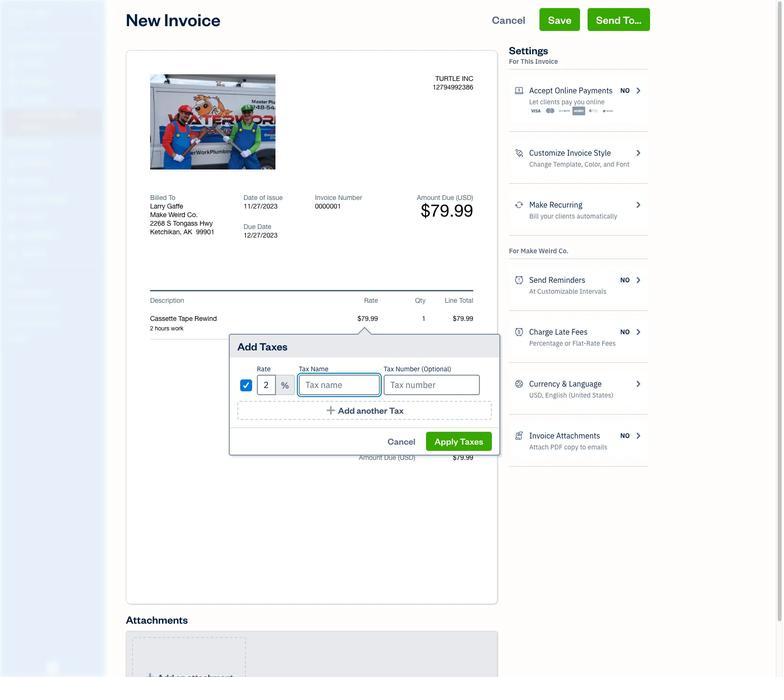Task type: locate. For each thing, give the bounding box(es) containing it.
fees up flat-
[[571, 327, 588, 337]]

cancel for apply taxes
[[388, 436, 415, 447]]

(united
[[569, 391, 591, 400]]

font
[[616, 160, 630, 169]]

0 vertical spatial date
[[244, 194, 258, 202]]

0 vertical spatial rate
[[364, 297, 378, 305]]

gaffe
[[167, 203, 183, 210]]

0 horizontal spatial due
[[244, 223, 256, 231]]

rate right or
[[586, 339, 600, 348]]

1 vertical spatial amount
[[377, 429, 400, 437]]

chevronright image
[[634, 275, 642, 286], [634, 378, 642, 390], [634, 430, 642, 442]]

ketchikan,
[[150, 228, 182, 236]]

0 vertical spatial attachments
[[556, 431, 600, 441]]

1 79.99 from the top
[[457, 381, 473, 388]]

0 horizontal spatial cancel button
[[379, 432, 424, 451]]

2 vertical spatial rate
[[257, 365, 271, 374]]

send inside button
[[596, 13, 621, 26]]

inc inside turtle inc owner
[[37, 9, 50, 18]]

79.99 up 79.99 0.00
[[457, 381, 473, 388]]

make
[[529, 200, 548, 210], [150, 211, 167, 219], [521, 247, 537, 255]]

rate
[[364, 297, 378, 305], [586, 339, 600, 348], [257, 365, 271, 374]]

1 vertical spatial cancel
[[388, 436, 415, 447]]

attachments
[[556, 431, 600, 441], [126, 613, 188, 627]]

freshbooks image
[[45, 663, 60, 674]]

0 vertical spatial turtle
[[8, 9, 35, 18]]

0 vertical spatial taxes
[[259, 340, 288, 353]]

0 horizontal spatial cancel
[[388, 436, 415, 447]]

1 vertical spatial )
[[414, 454, 415, 462]]

1 horizontal spatial send
[[596, 13, 621, 26]]

0 vertical spatial send
[[596, 13, 621, 26]]

1 for from the top
[[509, 57, 519, 66]]

tax for tax name
[[299, 365, 309, 374]]

tax up total amount paid
[[389, 405, 404, 416]]

Tax Rate (Percentage) text field
[[257, 375, 276, 396]]

79.99 up apply taxes
[[457, 418, 473, 426]]

79.99 0.00
[[457, 418, 473, 435]]

currency & language
[[529, 379, 602, 389]]

1 horizontal spatial rate
[[364, 297, 378, 305]]

number up subtotal
[[396, 365, 420, 374]]

0 vertical spatial amount
[[417, 194, 440, 202]]

2 vertical spatial amount
[[359, 454, 382, 462]]

3 no from the top
[[620, 328, 630, 336]]

0 vertical spatial 0.00
[[460, 400, 473, 408]]

1 vertical spatial inc
[[462, 75, 473, 82]]

1 vertical spatial make
[[150, 211, 167, 219]]

total inside total amount paid
[[401, 418, 415, 426]]

add down enter an item description text field on the left of the page
[[237, 340, 257, 353]]

delete
[[190, 118, 213, 127]]

1 vertical spatial 0.00
[[460, 427, 473, 435]]

bill
[[529, 212, 539, 221]]

1 horizontal spatial cancel button
[[483, 8, 534, 31]]

due date 12/27/2023
[[244, 223, 278, 239]]

0.00 up 79.99 0.00
[[460, 400, 473, 408]]

1 vertical spatial due
[[244, 223, 256, 231]]

weird up send reminders
[[539, 247, 557, 255]]

invoice attachments
[[529, 431, 600, 441]]

turtle up 12794992386
[[435, 75, 460, 82]]

0.00 up apply taxes
[[460, 427, 473, 435]]

to
[[580, 443, 586, 452]]

chevronright image for send reminders
[[634, 275, 642, 286]]

2 vertical spatial chevronright image
[[634, 430, 642, 442]]

tax up subtotal
[[384, 365, 394, 374]]

1 vertical spatial usd
[[400, 454, 414, 462]]

inc inside the turtle inc 12794992386
[[462, 75, 473, 82]]

chevronright image
[[634, 85, 642, 96], [634, 147, 642, 159], [634, 199, 642, 211], [634, 326, 642, 338]]

0 vertical spatial number
[[338, 194, 362, 202]]

paid
[[402, 429, 415, 437]]

0 vertical spatial make
[[529, 200, 548, 210]]

( inside amount due ( usd ) $79.99
[[456, 194, 458, 202]]

)
[[472, 194, 473, 202], [414, 454, 415, 462]]

1 vertical spatial taxes
[[460, 436, 483, 447]]

2 vertical spatial due
[[384, 454, 396, 462]]

( for amount due ( usd ) $79.99
[[456, 194, 458, 202]]

2268
[[150, 220, 165, 227]]

turtle inc 12794992386
[[432, 75, 473, 91]]

1 vertical spatial weird
[[539, 247, 557, 255]]

no for send reminders
[[620, 276, 630, 285]]

reminders
[[548, 275, 585, 285]]

number for invoice
[[338, 194, 362, 202]]

add for add another tax
[[338, 405, 355, 416]]

0 horizontal spatial fees
[[571, 327, 588, 337]]

1 horizontal spatial (
[[456, 194, 458, 202]]

total right line
[[459, 297, 473, 305]]

12/27/2023 button
[[244, 231, 301, 240]]

1 vertical spatial for
[[509, 247, 519, 255]]

amount inside amount due ( usd ) $79.99
[[417, 194, 440, 202]]

0 vertical spatial inc
[[37, 9, 50, 18]]

0 vertical spatial total
[[459, 297, 473, 305]]

money image
[[6, 213, 18, 223]]

taxes for add taxes
[[259, 340, 288, 353]]

accept online payments
[[529, 86, 613, 95]]

line
[[445, 297, 457, 305]]

cancel button up settings
[[483, 8, 534, 31]]

2 chevronright image from the top
[[634, 147, 642, 159]]

weird down the gaffe
[[168, 211, 185, 219]]

make up bill
[[529, 200, 548, 210]]

clients
[[540, 98, 560, 106], [555, 212, 575, 221]]

team members image
[[7, 289, 102, 296]]

0 horizontal spatial attachments
[[126, 613, 188, 627]]

1 horizontal spatial inc
[[462, 75, 473, 82]]

for left this
[[509, 57, 519, 66]]

qty
[[415, 297, 426, 305]]

1 vertical spatial cancel button
[[379, 432, 424, 451]]

1 vertical spatial 79.99
[[457, 418, 473, 426]]

12794992386
[[432, 83, 473, 91]]

send for send to...
[[596, 13, 621, 26]]

make up latereminders icon
[[521, 247, 537, 255]]

new
[[126, 8, 161, 31]]

usd inside amount due ( usd ) $79.99
[[458, 194, 472, 202]]

1 vertical spatial add
[[338, 405, 355, 416]]

send for send reminders
[[529, 275, 547, 285]]

1 horizontal spatial add
[[338, 405, 355, 416]]

$79.99 inside amount due ( usd ) $79.99
[[421, 201, 473, 221]]

turtle inside turtle inc owner
[[8, 9, 35, 18]]

Item Rate (USD) text field
[[357, 315, 378, 323]]

at
[[529, 287, 536, 296]]

flat-
[[572, 339, 586, 348]]

0 vertical spatial 79.99
[[457, 381, 473, 388]]

0 vertical spatial chevronright image
[[634, 275, 642, 286]]

79.99
[[457, 381, 473, 388], [457, 418, 473, 426]]

0 vertical spatial for
[[509, 57, 519, 66]]

make recurring
[[529, 200, 582, 210]]

due inside due date 12/27/2023
[[244, 223, 256, 231]]

bank image
[[601, 106, 614, 116]]

percentage or flat-rate fees
[[529, 339, 616, 348]]

0 horizontal spatial co.
[[187, 211, 198, 219]]

charge
[[529, 327, 553, 337]]

0 horizontal spatial weird
[[168, 211, 185, 219]]

tax for tax number (optional)
[[384, 365, 394, 374]]

cancel up amount due ( usd )
[[388, 436, 415, 447]]

0 horizontal spatial number
[[338, 194, 362, 202]]

customizable
[[537, 287, 578, 296]]

2 0.00 from the top
[[460, 427, 473, 435]]

1 vertical spatial send
[[529, 275, 547, 285]]

2 horizontal spatial due
[[442, 194, 454, 202]]

change template, color, and font
[[529, 160, 630, 169]]

customize invoice style
[[529, 148, 611, 158]]

cancel button for apply taxes
[[379, 432, 424, 451]]

1 vertical spatial chevronright image
[[634, 378, 642, 390]]

number for tax
[[396, 365, 420, 374]]

expense image
[[6, 159, 18, 168]]

check image
[[242, 381, 251, 390]]

copy
[[564, 443, 578, 452]]

tax down subtotal
[[405, 400, 415, 408]]

0 horizontal spatial turtle
[[8, 9, 35, 18]]

number
[[338, 194, 362, 202], [396, 365, 420, 374]]

( for amount due ( usd )
[[398, 454, 400, 462]]

0 horizontal spatial total
[[401, 418, 415, 426]]

due for amount due ( usd ) $79.99
[[442, 194, 454, 202]]

another
[[356, 405, 387, 416]]

rate for tax number (optional)
[[257, 365, 271, 374]]

total up paid
[[401, 418, 415, 426]]

send to... button
[[588, 8, 650, 31]]

larry
[[150, 203, 165, 210]]

amount due ( usd )
[[359, 454, 415, 462]]

timer image
[[6, 195, 18, 204]]

chart image
[[6, 231, 18, 241]]

1 vertical spatial co.
[[559, 247, 569, 255]]

1 horizontal spatial usd
[[458, 194, 472, 202]]

add inside button
[[338, 405, 355, 416]]

settings
[[509, 43, 548, 57]]

0 horizontal spatial taxes
[[259, 340, 288, 353]]

and
[[603, 160, 615, 169]]

1 horizontal spatial total
[[459, 297, 473, 305]]

taxes inside button
[[460, 436, 483, 447]]

date
[[244, 194, 258, 202], [257, 223, 271, 231]]

cancel button up amount due ( usd )
[[379, 432, 424, 451]]

amount for amount due ( usd ) $79.99
[[417, 194, 440, 202]]

co. up reminders
[[559, 247, 569, 255]]

1 vertical spatial date
[[257, 223, 271, 231]]

number up enter an invoice # text field
[[338, 194, 362, 202]]

3 chevronright image from the top
[[634, 430, 642, 442]]

weird
[[168, 211, 185, 219], [539, 247, 557, 255]]

main element
[[0, 0, 129, 678]]

1 no from the top
[[620, 86, 630, 95]]

turtle for turtle inc 12794992386
[[435, 75, 460, 82]]

usd,
[[529, 391, 544, 400]]

1 vertical spatial total
[[401, 418, 415, 426]]

pdf
[[550, 443, 563, 452]]

1 vertical spatial clients
[[555, 212, 575, 221]]

4 no from the top
[[620, 432, 630, 440]]

1 vertical spatial number
[[396, 365, 420, 374]]

due
[[442, 194, 454, 202], [244, 223, 256, 231], [384, 454, 396, 462]]

american express image
[[573, 106, 585, 116]]

0 vertical spatial fees
[[571, 327, 588, 337]]

(
[[456, 194, 458, 202], [398, 454, 400, 462]]

0 vertical spatial weird
[[168, 211, 185, 219]]

turtle inside the turtle inc 12794992386
[[435, 75, 460, 82]]

currencyandlanguage image
[[515, 378, 524, 390]]

0 horizontal spatial )
[[414, 454, 415, 462]]

1 horizontal spatial due
[[384, 454, 396, 462]]

tax left name
[[299, 365, 309, 374]]

apps image
[[7, 274, 102, 281]]

0 horizontal spatial (
[[398, 454, 400, 462]]

send left to...
[[596, 13, 621, 26]]

for make weird co.
[[509, 247, 569, 255]]

1 horizontal spatial turtle
[[435, 75, 460, 82]]

estimate image
[[6, 78, 18, 87]]

tax number (optional)
[[384, 365, 451, 374]]

cancel
[[492, 13, 525, 26], [388, 436, 415, 447]]

date left of
[[244, 194, 258, 202]]

0 vertical spatial usd
[[458, 194, 472, 202]]

0 vertical spatial co.
[[187, 211, 198, 219]]

due inside amount due ( usd ) $79.99
[[442, 194, 454, 202]]

add another tax button
[[237, 401, 492, 420]]

0 vertical spatial $79.99
[[421, 201, 473, 221]]

rate up tax rate (percentage) text box
[[257, 365, 271, 374]]

1 horizontal spatial taxes
[[460, 436, 483, 447]]

0.00 inside 79.99 0.00
[[460, 427, 473, 435]]

2 79.99 from the top
[[457, 418, 473, 426]]

0 horizontal spatial add
[[237, 340, 257, 353]]

0 vertical spatial cancel button
[[483, 8, 534, 31]]

taxes down 79.99 0.00
[[460, 436, 483, 447]]

report image
[[6, 249, 18, 259]]

hwy
[[200, 220, 213, 227]]

send up at
[[529, 275, 547, 285]]

1 horizontal spatial fees
[[602, 339, 616, 348]]

this
[[521, 57, 534, 66]]

1 vertical spatial rate
[[586, 339, 600, 348]]

s
[[167, 220, 171, 227]]

amount for amount due ( usd )
[[359, 454, 382, 462]]

1 horizontal spatial number
[[396, 365, 420, 374]]

0 horizontal spatial inc
[[37, 9, 50, 18]]

0 horizontal spatial send
[[529, 275, 547, 285]]

0 vertical spatial (
[[456, 194, 458, 202]]

cancel up settings
[[492, 13, 525, 26]]

add right plus image
[[338, 405, 355, 416]]

dashboard image
[[6, 41, 18, 51]]

you
[[574, 98, 585, 106]]

1 vertical spatial $79.99
[[453, 454, 473, 462]]

1 vertical spatial (
[[398, 454, 400, 462]]

delete image
[[190, 118, 236, 127]]

0 vertical spatial add
[[237, 340, 257, 353]]

mastercard image
[[544, 106, 557, 116]]

1 vertical spatial turtle
[[435, 75, 460, 82]]

cancel button for save
[[483, 8, 534, 31]]

clients down recurring
[[555, 212, 575, 221]]

make down larry
[[150, 211, 167, 219]]

1 chevronright image from the top
[[634, 275, 642, 286]]

rate up item rate (usd) text box
[[364, 297, 378, 305]]

) down paid
[[414, 454, 415, 462]]

0 vertical spatial )
[[472, 194, 473, 202]]

for up latereminders icon
[[509, 247, 519, 255]]

send
[[596, 13, 621, 26], [529, 275, 547, 285]]

weird inside billed to larry gaffe make weird co. 2268 s tongass hwy ketchikan, ak  99901
[[168, 211, 185, 219]]

2 for from the top
[[509, 247, 519, 255]]

1 horizontal spatial )
[[472, 194, 473, 202]]

english
[[545, 391, 567, 400]]

Enter an Item Name text field
[[150, 315, 330, 323]]

1 horizontal spatial attachments
[[556, 431, 600, 441]]

79.99 for 79.99 0.00
[[457, 418, 473, 426]]

co. up the tongass
[[187, 211, 198, 219]]

0 vertical spatial cancel
[[492, 13, 525, 26]]

inc for turtle inc 12794992386
[[462, 75, 473, 82]]

turtle up owner
[[8, 9, 35, 18]]

inc
[[37, 9, 50, 18], [462, 75, 473, 82]]

1 vertical spatial attachments
[[126, 613, 188, 627]]

amount
[[417, 194, 440, 202], [377, 429, 400, 437], [359, 454, 382, 462]]

plus image
[[325, 406, 336, 416]]

style
[[594, 148, 611, 158]]

no for accept online payments
[[620, 86, 630, 95]]

clients down accept
[[540, 98, 560, 106]]

your
[[540, 212, 554, 221]]

) left 'refresh' image
[[472, 194, 473, 202]]

date up 12/27/2023
[[257, 223, 271, 231]]

invoice image
[[6, 96, 18, 105]]

for inside settings for this invoice
[[509, 57, 519, 66]]

2 no from the top
[[620, 276, 630, 285]]

taxes down enter an item description text field on the left of the page
[[259, 340, 288, 353]]

0 vertical spatial due
[[442, 194, 454, 202]]

) inside amount due ( usd ) $79.99
[[472, 194, 473, 202]]

fees right flat-
[[602, 339, 616, 348]]

0 horizontal spatial usd
[[400, 454, 414, 462]]

0 horizontal spatial rate
[[257, 365, 271, 374]]

1 horizontal spatial cancel
[[492, 13, 525, 26]]

no
[[620, 86, 630, 95], [620, 276, 630, 285], [620, 328, 630, 336], [620, 432, 630, 440]]

for
[[509, 57, 519, 66], [509, 247, 519, 255]]



Task type: describe. For each thing, give the bounding box(es) containing it.
chevronright image for invoice attachments
[[634, 430, 642, 442]]

2 horizontal spatial rate
[[586, 339, 600, 348]]

to...
[[623, 13, 642, 26]]

discover image
[[558, 106, 571, 116]]

currency
[[529, 379, 560, 389]]

color,
[[585, 160, 602, 169]]

subtotal
[[390, 381, 415, 388]]

visa image
[[529, 106, 542, 116]]

no for invoice attachments
[[620, 432, 630, 440]]

image
[[215, 118, 236, 127]]

cancel for save
[[492, 13, 525, 26]]

turtle for turtle inc owner
[[8, 9, 35, 18]]

line total
[[445, 297, 473, 305]]

tax name
[[299, 365, 328, 374]]

recurring
[[549, 200, 582, 210]]

1 0.00 from the top
[[460, 400, 473, 408]]

online
[[586, 98, 605, 106]]

let clients pay you online
[[529, 98, 605, 106]]

name
[[311, 365, 328, 374]]

no for charge late fees
[[620, 328, 630, 336]]

of
[[259, 194, 265, 202]]

send to...
[[596, 13, 642, 26]]

items and services image
[[7, 304, 102, 312]]

rate for line total
[[364, 297, 378, 305]]

1 chevronright image from the top
[[634, 85, 642, 96]]

or
[[565, 339, 571, 348]]

1 horizontal spatial co.
[[559, 247, 569, 255]]

owner
[[8, 19, 25, 26]]

emails
[[588, 443, 607, 452]]

amount due ( usd ) $79.99
[[417, 194, 473, 221]]

due for amount due ( usd )
[[384, 454, 396, 462]]

date of issue
[[244, 194, 283, 202]]

new invoice
[[126, 8, 221, 31]]

apple pay image
[[587, 106, 600, 116]]

tax for tax
[[405, 400, 415, 408]]

invoices image
[[515, 430, 524, 442]]

send reminders
[[529, 275, 585, 285]]

add taxes
[[237, 340, 288, 353]]

usd for amount due ( usd )
[[400, 454, 414, 462]]

Enter an Item Description text field
[[150, 325, 330, 333]]

charge late fees
[[529, 327, 588, 337]]

2 vertical spatial make
[[521, 247, 537, 255]]

Tax number text field
[[384, 375, 480, 396]]

usd, english (united states)
[[529, 391, 614, 400]]

payment image
[[6, 141, 18, 150]]

settings image
[[7, 335, 102, 342]]

percentage
[[529, 339, 563, 348]]

latereminders image
[[515, 275, 524, 286]]

inc for turtle inc owner
[[37, 9, 50, 18]]

tax inside button
[[389, 405, 404, 416]]

latefees image
[[515, 326, 524, 338]]

attach
[[529, 443, 549, 452]]

payments
[[579, 86, 613, 95]]

to
[[169, 194, 175, 202]]

add another tax
[[338, 405, 404, 416]]

date inside due date 12/27/2023
[[257, 223, 271, 231]]

save button
[[540, 8, 580, 31]]

) for amount due ( usd ) $79.99
[[472, 194, 473, 202]]

bank connections image
[[7, 319, 102, 327]]

onlinesales image
[[515, 85, 524, 96]]

online
[[555, 86, 577, 95]]

states)
[[592, 391, 614, 400]]

accept
[[529, 86, 553, 95]]

automatically
[[577, 212, 617, 221]]

refresh image
[[515, 199, 524, 211]]

) for amount due ( usd )
[[414, 454, 415, 462]]

apply taxes button
[[426, 432, 492, 451]]

let
[[529, 98, 539, 106]]

billed to larry gaffe make weird co. 2268 s tongass hwy ketchikan, ak  99901
[[150, 194, 215, 236]]

make inside billed to larry gaffe make weird co. 2268 s tongass hwy ketchikan, ak  99901
[[150, 211, 167, 219]]

79.99 for 79.99
[[457, 381, 473, 388]]

Item Quantity text field
[[412, 315, 426, 323]]

&
[[562, 379, 567, 389]]

usd for amount due ( usd ) $79.99
[[458, 194, 472, 202]]

tongass
[[173, 220, 198, 227]]

4 chevronright image from the top
[[634, 326, 642, 338]]

at customizable intervals
[[529, 287, 606, 296]]

amount inside total amount paid
[[377, 429, 400, 437]]

99901
[[196, 228, 215, 236]]

template,
[[553, 160, 583, 169]]

12/27/2023
[[244, 232, 278, 239]]

apply taxes
[[435, 436, 483, 447]]

total amount paid
[[377, 418, 415, 437]]

description
[[150, 297, 184, 305]]

change
[[529, 160, 552, 169]]

0 vertical spatial clients
[[540, 98, 560, 106]]

2 chevronright image from the top
[[634, 378, 642, 390]]

project image
[[6, 177, 18, 186]]

client image
[[6, 60, 18, 69]]

intervals
[[580, 287, 606, 296]]

invoice inside settings for this invoice
[[535, 57, 558, 66]]

invoice number
[[315, 194, 362, 202]]

1 horizontal spatial weird
[[539, 247, 557, 255]]

co. inside billed to larry gaffe make weird co. 2268 s tongass hwy ketchikan, ak  99901
[[187, 211, 198, 219]]

settings for this invoice
[[509, 43, 558, 66]]

Tax name text field
[[299, 375, 380, 396]]

1 vertical spatial fees
[[602, 339, 616, 348]]

bill your clients automatically
[[529, 212, 617, 221]]

customize
[[529, 148, 565, 158]]

save
[[548, 13, 572, 26]]

add an attachment image
[[145, 673, 156, 678]]

Line Total (USD) text field
[[452, 315, 473, 323]]

apply
[[435, 436, 458, 447]]

(optional)
[[421, 365, 451, 374]]

attach pdf copy to emails
[[529, 443, 607, 452]]

language
[[569, 379, 602, 389]]

taxes for apply taxes
[[460, 436, 483, 447]]

add for add taxes
[[237, 340, 257, 353]]

Issue date in MM/DD/YYYY format text field
[[244, 203, 301, 210]]

turtle inc owner
[[8, 9, 50, 26]]

paintbrush image
[[515, 147, 524, 159]]

billed
[[150, 194, 167, 202]]

Enter an Invoice # text field
[[315, 203, 342, 210]]

late
[[555, 327, 570, 337]]

3 chevronright image from the top
[[634, 199, 642, 211]]



Task type: vqa. For each thing, say whether or not it's contained in the screenshot.
a inside the Subtotal Add a Discount Tax
no



